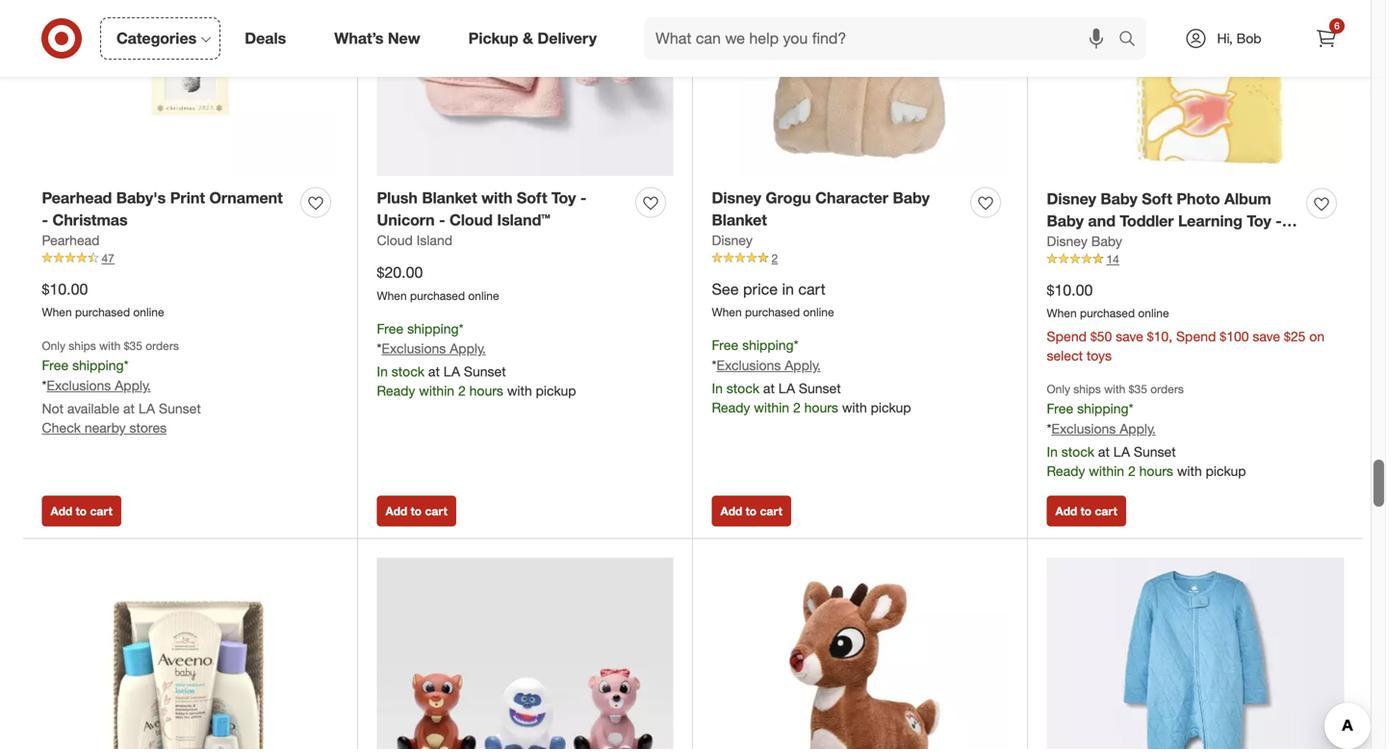 Task type: locate. For each thing, give the bounding box(es) containing it.
rudolph the red-nosed reindeer bath squirts - christmas - 3pc image
[[377, 558, 673, 750], [377, 558, 673, 750]]

when inside $10.00 when purchased online spend $50 save $10, spend $100 save $25 on select toys
[[1047, 306, 1077, 321]]

album
[[1225, 190, 1271, 208]]

0 vertical spatial ships
[[69, 339, 96, 353]]

only for disney baby soft photo album baby and toddler learning toy - winnie the pooh
[[1047, 382, 1070, 397]]

0 horizontal spatial save
[[1116, 328, 1143, 345]]

0 horizontal spatial ships
[[69, 339, 96, 353]]

when for pearhead baby's print ornament - christmas
[[42, 305, 72, 320]]

1 horizontal spatial ready
[[712, 399, 750, 416]]

disney baby soft photo album baby and toddler learning toy - winnie the pooh image
[[1047, 0, 1344, 177], [1047, 0, 1344, 177]]

save right $50 at the right top of page
[[1116, 328, 1143, 345]]

add to cart button for $20.00
[[377, 496, 456, 527]]

rudolph the red-nosed reindeer 10" baby rudolph light up musical toy - christmas image
[[712, 558, 1008, 750], [712, 558, 1008, 750]]

exclusions down $20.00 when purchased online
[[382, 341, 446, 357]]

disney up and at the right top of page
[[1047, 190, 1096, 208]]

2 add to cart button from the left
[[377, 496, 456, 527]]

sunset
[[464, 364, 506, 380], [799, 380, 841, 397], [159, 400, 201, 417], [1134, 444, 1176, 461]]

add for $10.00
[[51, 504, 72, 519]]

exclusions
[[382, 341, 446, 357], [717, 357, 781, 374], [47, 377, 111, 394], [1052, 421, 1116, 438]]

toy
[[552, 189, 576, 207], [1247, 212, 1271, 230]]

ships for disney baby soft photo album baby and toddler learning toy - winnie the pooh
[[1074, 382, 1101, 397]]

on
[[1310, 328, 1325, 345]]

christmas
[[52, 211, 128, 229]]

blanket up 'island'
[[422, 189, 477, 207]]

ships inside the 'only ships with $35 orders free shipping * * exclusions apply. in stock at  la sunset ready within 2 hours with pickup'
[[1074, 382, 1101, 397]]

and
[[1088, 212, 1116, 230]]

when for disney baby soft photo album baby and toddler learning toy - winnie the pooh
[[1047, 306, 1077, 321]]

disney for disney baby soft photo album baby and toddler learning toy - winnie the pooh
[[1047, 190, 1096, 208]]

1 horizontal spatial stock
[[727, 380, 760, 397]]

blanket
[[422, 189, 477, 207], [712, 211, 767, 229]]

0 vertical spatial $35
[[124, 339, 142, 353]]

0 horizontal spatial pickup
[[536, 383, 576, 400]]

pearhead down christmas
[[42, 232, 100, 249]]

pickup
[[468, 29, 518, 48]]

online inside $10.00 when purchased online spend $50 save $10, spend $100 save $25 on select toys
[[1138, 306, 1169, 321]]

1 horizontal spatial orders
[[1151, 382, 1184, 397]]

only inside only ships with $35 orders free shipping * * exclusions apply. not available at la sunset check nearby stores
[[42, 339, 65, 353]]

pearhead up christmas
[[42, 189, 112, 207]]

ships
[[69, 339, 96, 353], [1074, 382, 1101, 397]]

add to cart button for see price in cart
[[712, 496, 791, 527]]

cloud up 'island'
[[450, 211, 493, 229]]

$10.00 inside $10.00 when purchased online spend $50 save $10, spend $100 save $25 on select toys
[[1047, 281, 1093, 300]]

only ships with $35 orders free shipping * * exclusions apply. in stock at  la sunset ready within 2 hours with pickup
[[1047, 382, 1246, 480]]

disney up see
[[712, 232, 753, 249]]

only down select
[[1047, 382, 1070, 397]]

1 horizontal spatial hours
[[804, 399, 838, 416]]

apply. down see price in cart when purchased online
[[785, 357, 821, 374]]

purchased down $20.00
[[410, 289, 465, 303]]

0 horizontal spatial soft
[[517, 189, 547, 207]]

toy inside "disney baby soft photo album baby and toddler learning toy - winnie the pooh"
[[1247, 212, 1271, 230]]

disney for disney grogu character baby blanket
[[712, 189, 761, 207]]

1 vertical spatial orders
[[1151, 382, 1184, 397]]

delivery
[[538, 29, 597, 48]]

orders down $10,
[[1151, 382, 1184, 397]]

hours for online
[[469, 383, 503, 400]]

soft up toddler
[[1142, 190, 1172, 208]]

to
[[76, 504, 87, 519], [411, 504, 422, 519], [746, 504, 757, 519], [1081, 504, 1092, 519]]

soft
[[517, 189, 547, 207], [1142, 190, 1172, 208]]

online down the 2 link
[[803, 305, 834, 320]]

$50
[[1091, 328, 1112, 345]]

at inside only ships with $35 orders free shipping * * exclusions apply. not available at la sunset check nearby stores
[[123, 400, 135, 417]]

1 add to cart button from the left
[[42, 496, 121, 527]]

purchased inside $20.00 when purchased online
[[410, 289, 465, 303]]

with inside only ships with $35 orders free shipping * * exclusions apply. not available at la sunset check nearby stores
[[99, 339, 121, 353]]

stock
[[392, 364, 425, 380], [727, 380, 760, 397], [1062, 444, 1095, 461]]

add to cart
[[51, 504, 112, 519], [386, 504, 447, 519], [721, 504, 783, 519], [1056, 504, 1118, 519]]

when down see
[[712, 305, 742, 320]]

cloud island
[[377, 232, 452, 249]]

online down 47 'link'
[[133, 305, 164, 320]]

deals
[[245, 29, 286, 48]]

blanket up disney link
[[712, 211, 767, 229]]

exclusions down toys
[[1052, 421, 1116, 438]]

$35
[[124, 339, 142, 353], [1129, 382, 1147, 397]]

1 horizontal spatial only
[[1047, 382, 1070, 397]]

free down $20.00
[[377, 320, 404, 337]]

orders
[[146, 339, 179, 353], [1151, 382, 1184, 397]]

0 horizontal spatial $10.00
[[42, 280, 88, 299]]

orders for christmas
[[146, 339, 179, 353]]

1 horizontal spatial pickup
[[871, 399, 911, 416]]

shipping up the available
[[72, 357, 124, 374]]

cloud
[[450, 211, 493, 229], [377, 232, 413, 249]]

disney grogu character baby blanket image
[[712, 0, 1008, 176], [712, 0, 1008, 176]]

disney for disney baby
[[1047, 233, 1088, 250]]

orders inside only ships with $35 orders free shipping * * exclusions apply. not available at la sunset check nearby stores
[[146, 339, 179, 353]]

ships down $10.00 when purchased online
[[69, 339, 96, 353]]

0 vertical spatial pearhead
[[42, 189, 112, 207]]

3 add from the left
[[721, 504, 742, 519]]

$35 down $10.00 when purchased online
[[124, 339, 142, 353]]

sunset inside only ships with $35 orders free shipping * * exclusions apply. not available at la sunset check nearby stores
[[159, 400, 201, 417]]

purchased up $50 at the right top of page
[[1080, 306, 1135, 321]]

$10.00 inside $10.00 when purchased online
[[42, 280, 88, 299]]

1 add to cart from the left
[[51, 504, 112, 519]]

add to cart button
[[42, 496, 121, 527], [377, 496, 456, 527], [712, 496, 791, 527], [1047, 496, 1126, 527]]

apply. down $20.00 when purchased online
[[450, 341, 486, 357]]

hours
[[469, 383, 503, 400], [804, 399, 838, 416], [1139, 463, 1173, 480]]

purchased inside $10.00 when purchased online
[[75, 305, 130, 320]]

6
[[1334, 20, 1340, 32]]

2 link
[[712, 250, 1008, 267]]

when down pearhead link
[[42, 305, 72, 320]]

1 vertical spatial cloud
[[377, 232, 413, 249]]

apply. down $10,
[[1120, 421, 1156, 438]]

disney baby link
[[1047, 232, 1122, 251]]

pearhead
[[42, 189, 112, 207], [42, 232, 100, 249]]

0 horizontal spatial within
[[419, 383, 454, 400]]

orders inside the 'only ships with $35 orders free shipping * * exclusions apply. in stock at  la sunset ready within 2 hours with pickup'
[[1151, 382, 1184, 397]]

baby
[[893, 189, 930, 207], [1101, 190, 1138, 208], [1047, 212, 1084, 230], [1091, 233, 1122, 250]]

free shipping * * exclusions apply. in stock at  la sunset ready within 2 hours with pickup
[[377, 320, 576, 400], [712, 337, 911, 416]]

save left $25
[[1253, 328, 1280, 345]]

disney left the
[[1047, 233, 1088, 250]]

shipping down $20.00 when purchased online
[[407, 320, 459, 337]]

only inside the 'only ships with $35 orders free shipping * * exclusions apply. in stock at  la sunset ready within 2 hours with pickup'
[[1047, 382, 1070, 397]]

1 spend from the left
[[1047, 328, 1087, 345]]

spend
[[1047, 328, 1087, 345], [1176, 328, 1216, 345]]

3 add to cart button from the left
[[712, 496, 791, 527]]

free
[[377, 320, 404, 337], [712, 337, 739, 354], [42, 357, 69, 374], [1047, 401, 1074, 417]]

disney inside "disney baby soft photo album baby and toddler learning toy - winnie the pooh"
[[1047, 190, 1096, 208]]

1 save from the left
[[1116, 328, 1143, 345]]

exclusions up the available
[[47, 377, 111, 394]]

add
[[51, 504, 72, 519], [386, 504, 407, 519], [721, 504, 742, 519], [1056, 504, 1077, 519]]

0 vertical spatial blanket
[[422, 189, 477, 207]]

photo
[[1177, 190, 1220, 208]]

1 horizontal spatial $10.00
[[1047, 281, 1093, 300]]

disney inside disney grogu character baby blanket
[[712, 189, 761, 207]]

within for in
[[754, 399, 789, 416]]

orders down $10.00 when purchased online
[[146, 339, 179, 353]]

1 add from the left
[[51, 504, 72, 519]]

3 add to cart from the left
[[721, 504, 783, 519]]

cart
[[798, 280, 826, 299], [90, 504, 112, 519], [425, 504, 447, 519], [760, 504, 783, 519], [1095, 504, 1118, 519]]

disney up disney link
[[712, 189, 761, 207]]

1 horizontal spatial save
[[1253, 328, 1280, 345]]

2 add to cart from the left
[[386, 504, 447, 519]]

2 horizontal spatial ready
[[1047, 463, 1085, 480]]

0 vertical spatial orders
[[146, 339, 179, 353]]

free shipping * * exclusions apply. in stock at  la sunset ready within 2 hours with pickup down $20.00 when purchased online
[[377, 320, 576, 400]]

purchased for plush blanket with soft toy - unicorn - cloud island™
[[410, 289, 465, 303]]

la inside only ships with $35 orders free shipping * * exclusions apply. not available at la sunset check nearby stores
[[138, 400, 155, 417]]

cloud down unicorn
[[377, 232, 413, 249]]

0 horizontal spatial in
[[377, 364, 388, 380]]

toy inside "plush blanket with soft toy - unicorn - cloud island™"
[[552, 189, 576, 207]]

to for see price in cart
[[746, 504, 757, 519]]

unicorn
[[377, 211, 435, 229]]

new
[[388, 29, 420, 48]]

disney baby
[[1047, 233, 1122, 250]]

spend up select
[[1047, 328, 1087, 345]]

within
[[419, 383, 454, 400], [754, 399, 789, 416], [1089, 463, 1124, 480]]

- inside the pearhead baby's print ornament - christmas
[[42, 211, 48, 229]]

pearhead baby's print ornament - christmas
[[42, 189, 283, 229]]

exclusions down see price in cart when purchased online
[[717, 357, 781, 374]]

online inside $20.00 when purchased online
[[468, 289, 499, 303]]

online inside $10.00 when purchased online
[[133, 305, 164, 320]]

exclusions inside only ships with $35 orders free shipping * * exclusions apply. not available at la sunset check nearby stores
[[47, 377, 111, 394]]

only up not
[[42, 339, 65, 353]]

in for price
[[712, 380, 723, 397]]

pearhead baby's print ornament - christmas image
[[42, 0, 338, 176], [42, 0, 338, 176]]

online down island™
[[468, 289, 499, 303]]

shipping
[[407, 320, 459, 337], [742, 337, 794, 354], [72, 357, 124, 374], [1077, 401, 1129, 417]]

$35 inside only ships with $35 orders free shipping * * exclusions apply. not available at la sunset check nearby stores
[[124, 339, 142, 353]]

free down select
[[1047, 401, 1074, 417]]

plush blanket with soft toy - unicorn - cloud island™ image
[[377, 0, 673, 176], [377, 0, 673, 176]]

1 to from the left
[[76, 504, 87, 519]]

spend right $10,
[[1176, 328, 1216, 345]]

soft inside "plush blanket with soft toy - unicorn - cloud island™"
[[517, 189, 547, 207]]

add to cart for see price in cart
[[721, 504, 783, 519]]

online for christmas
[[133, 305, 164, 320]]

pearhead inside the pearhead baby's print ornament - christmas
[[42, 189, 112, 207]]

stock inside the 'only ships with $35 orders free shipping * * exclusions apply. in stock at  la sunset ready within 2 hours with pickup'
[[1062, 444, 1095, 461]]

apply. inside the 'only ships with $35 orders free shipping * * exclusions apply. in stock at  la sunset ready within 2 hours with pickup'
[[1120, 421, 1156, 438]]

1 horizontal spatial cloud
[[450, 211, 493, 229]]

-
[[580, 189, 587, 207], [42, 211, 48, 229], [439, 211, 445, 229], [1276, 212, 1282, 230]]

2
[[772, 251, 778, 266], [458, 383, 466, 400], [793, 399, 801, 416], [1128, 463, 1136, 480]]

when inside $10.00 when purchased online
[[42, 305, 72, 320]]

when
[[377, 289, 407, 303], [42, 305, 72, 320], [712, 305, 742, 320], [1047, 306, 1077, 321]]

aveeno baby welcome little one essentials skincare gift set includes wash, lotion & wipes - 5ct image
[[42, 558, 338, 750], [42, 558, 338, 750]]

within inside the 'only ships with $35 orders free shipping * * exclusions apply. in stock at  la sunset ready within 2 hours with pickup'
[[1089, 463, 1124, 480]]

at
[[428, 364, 440, 380], [763, 380, 775, 397], [123, 400, 135, 417], [1098, 444, 1110, 461]]

island™
[[497, 211, 550, 229]]

0 horizontal spatial toy
[[552, 189, 576, 207]]

0 vertical spatial only
[[42, 339, 65, 353]]

shipping inside the 'only ships with $35 orders free shipping * * exclusions apply. in stock at  la sunset ready within 2 hours with pickup'
[[1077, 401, 1129, 417]]

cloud inside "plush blanket with soft toy - unicorn - cloud island™"
[[450, 211, 493, 229]]

0 horizontal spatial ready
[[377, 383, 415, 400]]

1 horizontal spatial ships
[[1074, 382, 1101, 397]]

soft inside "disney baby soft photo album baby and toddler learning toy - winnie the pooh"
[[1142, 190, 1172, 208]]

plush blanket with soft toy - unicorn - cloud island™
[[377, 189, 587, 229]]

in
[[377, 364, 388, 380], [712, 380, 723, 397], [1047, 444, 1058, 461]]

baby up and at the right top of page
[[1101, 190, 1138, 208]]

0 vertical spatial cloud
[[450, 211, 493, 229]]

3 to from the left
[[746, 504, 757, 519]]

save
[[1116, 328, 1143, 345], [1253, 328, 1280, 345]]

1 horizontal spatial soft
[[1142, 190, 1172, 208]]

la
[[444, 364, 460, 380], [779, 380, 795, 397], [138, 400, 155, 417], [1114, 444, 1130, 461]]

when down $20.00
[[377, 289, 407, 303]]

$35 inside the 'only ships with $35 orders free shipping * * exclusions apply. in stock at  la sunset ready within 2 hours with pickup'
[[1129, 382, 1147, 397]]

baby boys' quilted sleep n' play - cloud island™ blue image
[[1047, 558, 1344, 750], [1047, 558, 1344, 750]]

2 horizontal spatial hours
[[1139, 463, 1173, 480]]

select
[[1047, 348, 1083, 364]]

0 horizontal spatial spend
[[1047, 328, 1087, 345]]

cart for disney grogu character baby blanket
[[760, 504, 783, 519]]

0 horizontal spatial blanket
[[422, 189, 477, 207]]

1 vertical spatial pearhead
[[42, 232, 100, 249]]

2 horizontal spatial in
[[1047, 444, 1058, 461]]

print
[[170, 189, 205, 207]]

free up not
[[42, 357, 69, 374]]

$10,
[[1147, 328, 1173, 345]]

ready
[[377, 383, 415, 400], [712, 399, 750, 416], [1047, 463, 1085, 480]]

2 pearhead from the top
[[42, 232, 100, 249]]

0 horizontal spatial only
[[42, 339, 65, 353]]

1 vertical spatial blanket
[[712, 211, 767, 229]]

online for baby
[[1138, 306, 1169, 321]]

purchased down 47
[[75, 305, 130, 320]]

1 horizontal spatial within
[[754, 399, 789, 416]]

4 to from the left
[[1081, 504, 1092, 519]]

47
[[102, 251, 114, 266]]

pooh
[[1128, 234, 1166, 252]]

1 horizontal spatial toy
[[1247, 212, 1271, 230]]

shipping down toys
[[1077, 401, 1129, 417]]

1 vertical spatial only
[[1047, 382, 1070, 397]]

2 spend from the left
[[1176, 328, 1216, 345]]

baby inside disney grogu character baby blanket
[[893, 189, 930, 207]]

free down see
[[712, 337, 739, 354]]

see
[[712, 280, 739, 299]]

free inside only ships with $35 orders free shipping * * exclusions apply. not available at la sunset check nearby stores
[[42, 357, 69, 374]]

shipping down see price in cart when purchased online
[[742, 337, 794, 354]]

2 horizontal spatial pickup
[[1206, 463, 1246, 480]]

6 link
[[1305, 17, 1348, 60]]

2 to from the left
[[411, 504, 422, 519]]

pickup for cart
[[871, 399, 911, 416]]

$25
[[1284, 328, 1306, 345]]

1 vertical spatial ships
[[1074, 382, 1101, 397]]

the
[[1100, 234, 1124, 252]]

la inside the 'only ships with $35 orders free shipping * * exclusions apply. in stock at  la sunset ready within 2 hours with pickup'
[[1114, 444, 1130, 461]]

disney
[[712, 189, 761, 207], [1047, 190, 1096, 208], [712, 232, 753, 249], [1047, 233, 1088, 250]]

4 add to cart button from the left
[[1047, 496, 1126, 527]]

ships down toys
[[1074, 382, 1101, 397]]

0 horizontal spatial stock
[[392, 364, 425, 380]]

apply.
[[450, 341, 486, 357], [785, 357, 821, 374], [115, 377, 151, 394], [1120, 421, 1156, 438]]

$10.00 when purchased online spend $50 save $10, spend $100 save $25 on select toys
[[1047, 281, 1325, 364]]

0 vertical spatial toy
[[552, 189, 576, 207]]

baby right character
[[893, 189, 930, 207]]

0 horizontal spatial $35
[[124, 339, 142, 353]]

when inside $20.00 when purchased online
[[377, 289, 407, 303]]

1 pearhead from the top
[[42, 189, 112, 207]]

exclusions apply. button down $20.00 when purchased online
[[382, 340, 486, 359]]

apply. up 'stores'
[[115, 377, 151, 394]]

purchased inside $10.00 when purchased online spend $50 save $10, spend $100 save $25 on select toys
[[1080, 306, 1135, 321]]

2 horizontal spatial within
[[1089, 463, 1124, 480]]

online inside see price in cart when purchased online
[[803, 305, 834, 320]]

when up select
[[1047, 306, 1077, 321]]

free shipping * * exclusions apply. in stock at  la sunset ready within 2 hours with pickup down see price in cart when purchased online
[[712, 337, 911, 416]]

free shipping * * exclusions apply. in stock at  la sunset ready within 2 hours with pickup for cart
[[712, 337, 911, 416]]

ships inside only ships with $35 orders free shipping * * exclusions apply. not available at la sunset check nearby stores
[[69, 339, 96, 353]]

0 horizontal spatial orders
[[146, 339, 179, 353]]

disney baby soft photo album baby and toddler learning toy - winnie the pooh link
[[1047, 188, 1299, 252]]

within for purchased
[[419, 383, 454, 400]]

hours inside the 'only ships with $35 orders free shipping * * exclusions apply. in stock at  la sunset ready within 2 hours with pickup'
[[1139, 463, 1173, 480]]

add to cart button for $10.00
[[42, 496, 121, 527]]

$35 down $10,
[[1129, 382, 1147, 397]]

1 horizontal spatial in
[[712, 380, 723, 397]]

0 horizontal spatial hours
[[469, 383, 503, 400]]

bob
[[1237, 30, 1262, 47]]

$20.00 when purchased online
[[377, 263, 499, 303]]

1 vertical spatial $35
[[1129, 382, 1147, 397]]

only for pearhead baby's print ornament - christmas
[[42, 339, 65, 353]]

2 add from the left
[[386, 504, 407, 519]]

1 horizontal spatial free shipping * * exclusions apply. in stock at  la sunset ready within 2 hours with pickup
[[712, 337, 911, 416]]

1 horizontal spatial spend
[[1176, 328, 1216, 345]]

search
[[1110, 31, 1156, 50]]

online up $10,
[[1138, 306, 1169, 321]]

1 horizontal spatial $35
[[1129, 382, 1147, 397]]

soft up island™
[[517, 189, 547, 207]]

2 horizontal spatial stock
[[1062, 444, 1095, 461]]

1 horizontal spatial blanket
[[712, 211, 767, 229]]

$10.00 down winnie
[[1047, 281, 1093, 300]]

with
[[481, 189, 513, 207], [99, 339, 121, 353], [1104, 382, 1126, 397], [507, 383, 532, 400], [842, 399, 867, 416], [1177, 463, 1202, 480]]

in for when
[[377, 364, 388, 380]]

0 horizontal spatial free shipping * * exclusions apply. in stock at  la sunset ready within 2 hours with pickup
[[377, 320, 576, 400]]

$10.00
[[42, 280, 88, 299], [1047, 281, 1093, 300]]

purchased down price
[[745, 305, 800, 320]]

1 vertical spatial toy
[[1247, 212, 1271, 230]]

grogu
[[766, 189, 811, 207]]

exclusions apply. button
[[382, 340, 486, 359], [717, 356, 821, 375], [47, 376, 151, 396], [1052, 420, 1156, 439]]

purchased for disney baby soft photo album baby and toddler learning toy - winnie the pooh
[[1080, 306, 1135, 321]]

add for see price in cart
[[721, 504, 742, 519]]

purchased inside see price in cart when purchased online
[[745, 305, 800, 320]]

$10.00 down pearhead link
[[42, 280, 88, 299]]

cloud island link
[[377, 231, 452, 250]]

ships for pearhead baby's print ornament - christmas
[[69, 339, 96, 353]]

0 horizontal spatial cloud
[[377, 232, 413, 249]]

baby's
[[116, 189, 166, 207]]

ready inside the 'only ships with $35 orders free shipping * * exclusions apply. in stock at  la sunset ready within 2 hours with pickup'
[[1047, 463, 1085, 480]]



Task type: vqa. For each thing, say whether or not it's contained in the screenshot.
Deals Link
yes



Task type: describe. For each thing, give the bounding box(es) containing it.
pickup inside the 'only ships with $35 orders free shipping * * exclusions apply. in stock at  la sunset ready within 2 hours with pickup'
[[1206, 463, 1246, 480]]

disney for disney
[[712, 232, 753, 249]]

when inside see price in cart when purchased online
[[712, 305, 742, 320]]

disney grogu character baby blanket link
[[712, 187, 963, 231]]

in inside the 'only ships with $35 orders free shipping * * exclusions apply. in stock at  la sunset ready within 2 hours with pickup'
[[1047, 444, 1058, 461]]

deals link
[[228, 17, 310, 60]]

hi,
[[1217, 30, 1233, 47]]

add to cart for $10.00
[[51, 504, 112, 519]]

apply. inside only ships with $35 orders free shipping * * exclusions apply. not available at la sunset check nearby stores
[[115, 377, 151, 394]]

pickup for online
[[536, 383, 576, 400]]

to for $20.00
[[411, 504, 422, 519]]

in
[[782, 280, 794, 299]]

pickup & delivery
[[468, 29, 597, 48]]

add to cart for $20.00
[[386, 504, 447, 519]]

blanket inside "plush blanket with soft toy - unicorn - cloud island™"
[[422, 189, 477, 207]]

to for $10.00
[[76, 504, 87, 519]]

exclusions inside the 'only ships with $35 orders free shipping * * exclusions apply. in stock at  la sunset ready within 2 hours with pickup'
[[1052, 421, 1116, 438]]

only ships with $35 orders free shipping * * exclusions apply. not available at la sunset check nearby stores
[[42, 339, 201, 437]]

with inside "plush blanket with soft toy - unicorn - cloud island™"
[[481, 189, 513, 207]]

$35 for christmas
[[124, 339, 142, 353]]

sunset inside the 'only ships with $35 orders free shipping * * exclusions apply. in stock at  la sunset ready within 2 hours with pickup'
[[1134, 444, 1176, 461]]

disney grogu character baby blanket
[[712, 189, 930, 229]]

hi, bob
[[1217, 30, 1262, 47]]

online for -
[[468, 289, 499, 303]]

baby up 14
[[1091, 233, 1122, 250]]

free shipping * * exclusions apply. in stock at  la sunset ready within 2 hours with pickup for online
[[377, 320, 576, 400]]

cart inside see price in cart when purchased online
[[798, 280, 826, 299]]

stock for when
[[392, 364, 425, 380]]

cart for plush blanket with soft toy - unicorn - cloud island™
[[425, 504, 447, 519]]

$10.00 for disney baby soft photo album baby and toddler learning toy - winnie the pooh
[[1047, 281, 1093, 300]]

stock for price
[[727, 380, 760, 397]]

at inside the 'only ships with $35 orders free shipping * * exclusions apply. in stock at  la sunset ready within 2 hours with pickup'
[[1098, 444, 1110, 461]]

learning
[[1178, 212, 1243, 230]]

$20.00
[[377, 263, 423, 282]]

47 link
[[42, 250, 338, 267]]

$10.00 for pearhead baby's print ornament - christmas
[[42, 280, 88, 299]]

free inside the 'only ships with $35 orders free shipping * * exclusions apply. in stock at  la sunset ready within 2 hours with pickup'
[[1047, 401, 1074, 417]]

What can we help you find? suggestions appear below search field
[[644, 17, 1123, 60]]

check nearby stores button
[[42, 419, 167, 438]]

pearhead baby's print ornament - christmas link
[[42, 187, 293, 231]]

- inside "disney baby soft photo album baby and toddler learning toy - winnie the pooh"
[[1276, 212, 1282, 230]]

categories link
[[100, 17, 221, 60]]

search button
[[1110, 17, 1156, 64]]

baby up winnie
[[1047, 212, 1084, 230]]

disney baby soft photo album baby and toddler learning toy - winnie the pooh
[[1047, 190, 1282, 252]]

nearby
[[85, 420, 126, 437]]

orders for baby
[[1151, 382, 1184, 397]]

2 save from the left
[[1253, 328, 1280, 345]]

what's new link
[[318, 17, 444, 60]]

add for $20.00
[[386, 504, 407, 519]]

what's new
[[334, 29, 420, 48]]

blanket inside disney grogu character baby blanket
[[712, 211, 767, 229]]

what's
[[334, 29, 384, 48]]

when for plush blanket with soft toy - unicorn - cloud island™
[[377, 289, 407, 303]]

exclusions apply. button down toys
[[1052, 420, 1156, 439]]

toys
[[1087, 348, 1112, 364]]

14
[[1107, 252, 1119, 267]]

pearhead link
[[42, 231, 100, 250]]

$35 for baby
[[1129, 382, 1147, 397]]

2 inside the 'only ships with $35 orders free shipping * * exclusions apply. in stock at  la sunset ready within 2 hours with pickup'
[[1128, 463, 1136, 480]]

pickup & delivery link
[[452, 17, 621, 60]]

purchased for pearhead baby's print ornament - christmas
[[75, 305, 130, 320]]

disney link
[[712, 231, 753, 250]]

not
[[42, 400, 64, 417]]

4 add from the left
[[1056, 504, 1077, 519]]

price
[[743, 280, 778, 299]]

ready for when
[[377, 383, 415, 400]]

available
[[67, 400, 119, 417]]

cart for pearhead baby's print ornament - christmas
[[90, 504, 112, 519]]

check
[[42, 420, 81, 437]]

exclusions apply. button up the available
[[47, 376, 151, 396]]

island
[[417, 232, 452, 249]]

ornament
[[209, 189, 283, 207]]

hours for cart
[[804, 399, 838, 416]]

plush
[[377, 189, 418, 207]]

stores
[[129, 420, 167, 437]]

character
[[815, 189, 889, 207]]

ready for price
[[712, 399, 750, 416]]

14 link
[[1047, 251, 1344, 268]]

see price in cart when purchased online
[[712, 280, 834, 320]]

&
[[523, 29, 533, 48]]

exclusions apply. button down see price in cart when purchased online
[[717, 356, 821, 375]]

pearhead for pearhead
[[42, 232, 100, 249]]

cart for disney baby soft photo album baby and toddler learning toy - winnie the pooh
[[1095, 504, 1118, 519]]

$100
[[1220, 328, 1249, 345]]

pearhead for pearhead baby's print ornament - christmas
[[42, 189, 112, 207]]

categories
[[116, 29, 197, 48]]

4 add to cart from the left
[[1056, 504, 1118, 519]]

winnie
[[1047, 234, 1096, 252]]

plush blanket with soft toy - unicorn - cloud island™ link
[[377, 187, 628, 231]]

shipping inside only ships with $35 orders free shipping * * exclusions apply. not available at la sunset check nearby stores
[[72, 357, 124, 374]]

$10.00 when purchased online
[[42, 280, 164, 320]]

toddler
[[1120, 212, 1174, 230]]



